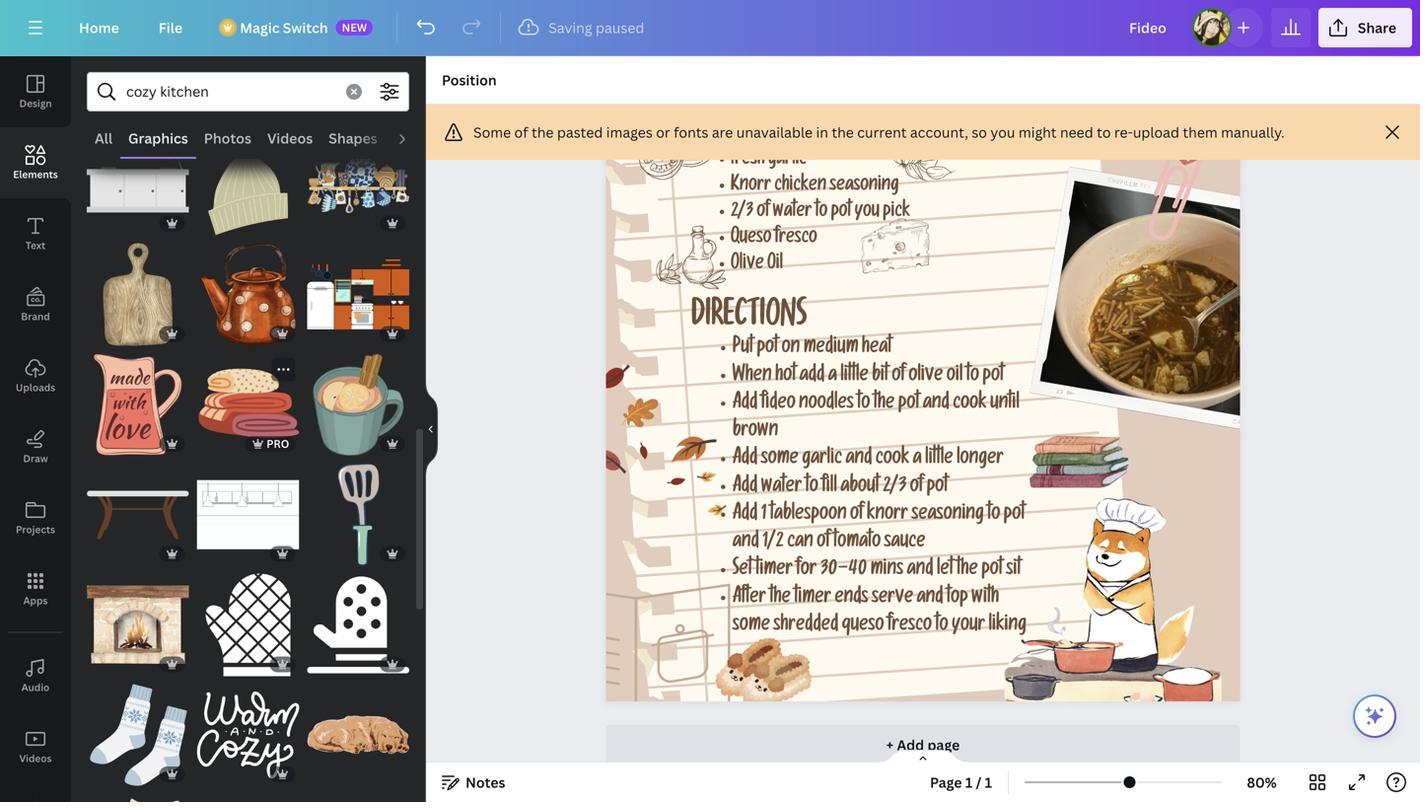 Task type: describe. For each thing, give the bounding box(es) containing it.
1/2
[[763, 533, 784, 554]]

grey line cookbook icon isolated on white background. cooking book icon. recipe book. fork and knife icons. cutlery symbol.  vector illustration image
[[542, 583, 731, 726]]

queso
[[731, 230, 772, 249]]

main menu bar
[[0, 0, 1421, 56]]

knorr
[[867, 505, 909, 526]]

top
[[947, 589, 969, 609]]

1 horizontal spatial videos button
[[260, 119, 321, 157]]

can
[[788, 533, 814, 554]]

cozy winter beanie vector image
[[197, 133, 299, 235]]

of right about
[[910, 478, 924, 498]]

magic
[[240, 18, 280, 37]]

unavailable
[[737, 123, 813, 142]]

cozy kitchen interior image
[[307, 243, 409, 346]]

80%
[[1248, 773, 1278, 792]]

the left pasted
[[532, 123, 554, 142]]

brown
[[733, 422, 779, 443]]

1 horizontal spatial videos
[[267, 129, 313, 148]]

+ add page
[[887, 736, 960, 754]]

the down bit
[[874, 394, 895, 415]]

images
[[607, 123, 653, 142]]

serve
[[872, 589, 914, 609]]

1 vertical spatial a
[[913, 450, 922, 471]]

Search elements search field
[[126, 73, 335, 111]]

videos inside side panel tab list
[[19, 752, 52, 765]]

brand button
[[0, 269, 71, 340]]

on
[[782, 339, 800, 360]]

uploads
[[16, 381, 55, 394]]

apps
[[23, 594, 48, 607]]

paused
[[596, 18, 645, 37]]

2/3 inside put pot on medium heat when hot add a little bit of olive oil to pot add fideo noodles to the pot and cook until brown add some garlic and cook a little longer add water to fill about 2/3 of pot add 1 tablespoon of knorr seasoning to pot and 1/2 can of tomato sauce set timer for 30-40 mins and let the pot sit after the timer ends serve and top with some shredded queso fresco to your liking
[[883, 478, 907, 498]]

chicken
[[775, 177, 827, 197]]

oil
[[768, 256, 783, 276]]

switch
[[283, 18, 328, 37]]

elements button
[[0, 127, 71, 198]]

1 horizontal spatial cook
[[953, 394, 987, 415]]

directions
[[692, 303, 807, 337]]

file button
[[143, 8, 199, 47]]

need
[[1061, 123, 1094, 142]]

fill
[[822, 478, 838, 498]]

40
[[849, 561, 868, 582]]

1 vertical spatial some
[[733, 617, 771, 637]]

upload
[[1134, 123, 1180, 142]]

apps button
[[0, 554, 71, 625]]

account,
[[911, 123, 969, 142]]

or
[[656, 123, 671, 142]]

mins
[[871, 561, 904, 582]]

page 1 / 1
[[930, 773, 993, 792]]

heat
[[862, 339, 892, 360]]

olive oil hand drawn image
[[656, 226, 727, 289]]

re-
[[1115, 123, 1134, 142]]

the right the let on the bottom right of page
[[957, 561, 979, 582]]

all button
[[87, 119, 120, 157]]

of right the some
[[515, 123, 528, 142]]

warm cozy woolen socks image
[[87, 684, 189, 786]]

so
[[972, 123, 988, 142]]

home
[[79, 18, 119, 37]]

tomato
[[834, 533, 881, 554]]

pick
[[883, 203, 911, 223]]

pot right about
[[927, 478, 949, 498]]

audio inside side panel tab list
[[21, 681, 50, 694]]

olive
[[731, 256, 764, 276]]

sit
[[1007, 561, 1022, 582]]

and left 1/2
[[733, 533, 760, 554]]

saving paused
[[549, 18, 645, 37]]

1 horizontal spatial timer
[[795, 589, 832, 609]]

you inside knorr chicken seasoning 2/3 of water to pot you pick queso fresco olive oil
[[855, 203, 880, 223]]

watercolor fireplace illustration image
[[87, 574, 189, 676]]

new
[[342, 20, 367, 35]]

1 horizontal spatial audio button
[[386, 119, 441, 157]]

Design title text field
[[1114, 8, 1185, 47]]

current
[[858, 123, 907, 142]]

for
[[797, 561, 817, 582]]

0 vertical spatial some
[[761, 450, 799, 471]]

add
[[800, 367, 825, 387]]

add inside button
[[897, 736, 925, 754]]

design
[[19, 97, 52, 110]]

graphics
[[128, 129, 188, 148]]

ends
[[835, 589, 869, 609]]

dinning table image
[[87, 464, 189, 566]]

pot down olive
[[899, 394, 920, 415]]

pot left on
[[757, 339, 779, 360]]

pasted
[[557, 123, 603, 142]]

set
[[733, 561, 753, 582]]

tablespoon
[[770, 505, 847, 526]]

and left the let on the bottom right of page
[[907, 561, 934, 582]]

home link
[[63, 8, 135, 47]]

pro
[[267, 436, 289, 451]]

to right noodles
[[858, 394, 871, 415]]

0 vertical spatial garlic
[[769, 151, 807, 171]]

1 horizontal spatial audio
[[393, 129, 433, 148]]

and left top
[[917, 589, 944, 609]]

kitchen shelf with tableware in cute decorative style image
[[307, 133, 409, 235]]

rattan chair illustration image
[[87, 794, 189, 802]]

pro group
[[197, 354, 299, 456]]

knorr
[[731, 177, 772, 197]]

0 vertical spatial you
[[991, 123, 1016, 142]]

sauce
[[885, 533, 926, 554]]

medium
[[804, 339, 859, 360]]

position button
[[434, 64, 505, 96]]

water inside knorr chicken seasoning 2/3 of water to pot you pick queso fresco olive oil
[[773, 203, 812, 223]]

in
[[817, 123, 829, 142]]

notes
[[466, 773, 506, 792]]

queso
[[842, 617, 885, 637]]

0 horizontal spatial cook
[[876, 450, 910, 471]]

page
[[930, 773, 963, 792]]

and up about
[[846, 450, 873, 471]]

show pages image
[[876, 749, 971, 765]]

of inside knorr chicken seasoning 2/3 of water to pot you pick queso fresco olive oil
[[757, 203, 770, 223]]

vintage red kettle image
[[197, 243, 299, 346]]

kitchen set illustration image
[[87, 133, 189, 235]]

fresh garlic
[[731, 151, 807, 171]]

to down "longer"
[[988, 505, 1001, 526]]

pot up until at the right of page
[[983, 367, 1005, 387]]

might
[[1019, 123, 1057, 142]]



Task type: locate. For each thing, give the bounding box(es) containing it.
0 vertical spatial videos
[[267, 129, 313, 148]]

0 vertical spatial water
[[773, 203, 812, 223]]

1 horizontal spatial 2/3
[[883, 478, 907, 498]]

cutting board watercolor illustration image
[[87, 243, 189, 346]]

knorr chicken seasoning 2/3 of water to pot you pick queso fresco olive oil
[[731, 177, 911, 276]]

brand
[[21, 310, 50, 323]]

audio button right shapes
[[386, 119, 441, 157]]

pot left sit
[[982, 561, 1003, 582]]

oil
[[947, 367, 963, 387]]

videos
[[267, 129, 313, 148], [19, 752, 52, 765]]

them
[[1184, 123, 1218, 142]]

audio button
[[386, 119, 441, 157], [0, 640, 71, 711]]

shapes button
[[321, 119, 386, 157]]

fresco up oil
[[775, 230, 818, 249]]

0 vertical spatial 2/3
[[731, 203, 754, 223]]

1 vertical spatial videos
[[19, 752, 52, 765]]

0 horizontal spatial seasoning
[[830, 177, 899, 197]]

0 vertical spatial seasoning
[[830, 177, 899, 197]]

draw
[[23, 452, 48, 465]]

1 horizontal spatial you
[[991, 123, 1016, 142]]

water up "tablespoon"
[[761, 478, 802, 498]]

shredded
[[774, 617, 839, 637]]

you left pick
[[855, 203, 880, 223]]

made with love decorative sticker. cozy kitchen element image
[[87, 354, 189, 456]]

some down after
[[733, 617, 771, 637]]

seasoning up sauce
[[912, 505, 984, 526]]

audio
[[393, 129, 433, 148], [21, 681, 50, 694]]

1 vertical spatial fresco
[[888, 617, 932, 637]]

fonts
[[674, 123, 709, 142]]

0 vertical spatial little
[[841, 367, 869, 387]]

group
[[87, 133, 189, 235], [197, 133, 299, 235], [307, 133, 409, 235], [87, 232, 189, 346], [197, 232, 299, 346], [307, 232, 409, 346], [87, 342, 189, 456], [307, 342, 409, 456], [87, 452, 189, 566], [197, 452, 299, 566], [307, 452, 409, 566], [87, 562, 189, 676], [197, 562, 299, 676], [307, 562, 409, 676], [87, 672, 189, 786], [197, 672, 299, 786], [307, 672, 409, 786], [87, 782, 189, 802], [272, 782, 295, 802]]

0 vertical spatial fresco
[[775, 230, 818, 249]]

bar counter, wardrobe, loft-style chandeliers. interior.black and white image
[[197, 464, 299, 566]]

a right add
[[829, 367, 838, 387]]

1 vertical spatial garlic
[[802, 450, 843, 471]]

pot
[[831, 203, 852, 223], [757, 339, 779, 360], [983, 367, 1005, 387], [899, 394, 920, 415], [927, 478, 949, 498], [1004, 505, 1026, 526], [982, 561, 1003, 582]]

1 horizontal spatial little
[[926, 450, 954, 471]]

file
[[159, 18, 183, 37]]

graphics button
[[120, 119, 196, 157]]

page
[[928, 736, 960, 754]]

1 vertical spatial little
[[926, 450, 954, 471]]

about
[[841, 478, 880, 498]]

when
[[733, 367, 772, 387]]

1 right /
[[985, 773, 993, 792]]

0 vertical spatial videos button
[[260, 119, 321, 157]]

2/3 up knorr
[[883, 478, 907, 498]]

seasoning up pick
[[830, 177, 899, 197]]

uploads button
[[0, 340, 71, 411]]

kitchen spatula isolated image
[[307, 464, 409, 566]]

1 vertical spatial seasoning
[[912, 505, 984, 526]]

saving
[[549, 18, 593, 37]]

little left "longer"
[[926, 450, 954, 471]]

1 vertical spatial you
[[855, 203, 880, 223]]

timer down for
[[795, 589, 832, 609]]

0 horizontal spatial audio
[[21, 681, 50, 694]]

to left your
[[936, 617, 949, 637]]

cup of tea with cinnamon, lemon and apple image
[[307, 354, 409, 456]]

share button
[[1319, 8, 1413, 47]]

little left bit
[[841, 367, 869, 387]]

1 up 1/2
[[761, 505, 767, 526]]

1 vertical spatial cook
[[876, 450, 910, 471]]

pot up sit
[[1004, 505, 1026, 526]]

0 horizontal spatial fresco
[[775, 230, 818, 249]]

audio button down apps on the bottom
[[0, 640, 71, 711]]

garlic up chicken
[[769, 151, 807, 171]]

add
[[733, 394, 758, 415], [733, 450, 758, 471], [733, 478, 758, 498], [733, 505, 758, 526], [897, 736, 925, 754]]

water inside put pot on medium heat when hot add a little bit of olive oil to pot add fideo noodles to the pot and cook until brown add some garlic and cook a little longer add water to fill about 2/3 of pot add 1 tablespoon of knorr seasoning to pot and 1/2 can of tomato sauce set timer for 30-40 mins and let the pot sit after the timer ends serve and top with some shredded queso fresco to your liking
[[761, 478, 802, 498]]

1 vertical spatial timer
[[795, 589, 832, 609]]

of up queso
[[757, 203, 770, 223]]

the
[[532, 123, 554, 142], [832, 123, 854, 142], [874, 394, 895, 415], [957, 561, 979, 582], [770, 589, 791, 609]]

1 horizontal spatial a
[[913, 450, 922, 471]]

1 vertical spatial audio button
[[0, 640, 71, 711]]

you right "so"
[[991, 123, 1016, 142]]

cook down oil
[[953, 394, 987, 415]]

0 vertical spatial audio
[[393, 129, 433, 148]]

blankets image
[[197, 354, 299, 456]]

bit
[[872, 367, 889, 387]]

videos button
[[260, 119, 321, 157], [0, 711, 71, 782]]

and
[[923, 394, 950, 415], [846, 450, 873, 471], [733, 533, 760, 554], [907, 561, 934, 582], [917, 589, 944, 609]]

garlic
[[769, 151, 807, 171], [802, 450, 843, 471]]

projects button
[[0, 483, 71, 554]]

cook
[[953, 394, 987, 415], [876, 450, 910, 471]]

0 horizontal spatial a
[[829, 367, 838, 387]]

the right after
[[770, 589, 791, 609]]

fideo
[[761, 394, 796, 415]]

some down brown
[[761, 450, 799, 471]]

draw button
[[0, 411, 71, 483]]

some
[[761, 450, 799, 471], [733, 617, 771, 637]]

2/3 down knorr
[[731, 203, 754, 223]]

with
[[972, 589, 1000, 609]]

+
[[887, 736, 894, 754]]

30-
[[821, 561, 849, 582]]

pot inside knorr chicken seasoning 2/3 of water to pot you pick queso fresco olive oil
[[831, 203, 852, 223]]

0 horizontal spatial videos button
[[0, 711, 71, 782]]

0 vertical spatial timer
[[756, 561, 793, 582]]

until
[[991, 394, 1020, 415]]

put
[[733, 339, 754, 360]]

0 vertical spatial audio button
[[386, 119, 441, 157]]

put pot on medium heat when hot add a little bit of olive oil to pot add fideo noodles to the pot and cook until brown add some garlic and cook a little longer add water to fill about 2/3 of pot add 1 tablespoon of knorr seasoning to pot and 1/2 can of tomato sauce set timer for 30-40 mins and let the pot sit after the timer ends serve and top with some shredded queso fresco to your liking
[[733, 339, 1027, 637]]

your
[[952, 617, 986, 637]]

pot left pick
[[831, 203, 852, 223]]

water
[[773, 203, 812, 223], [761, 478, 802, 498]]

canva assistant image
[[1364, 705, 1387, 728]]

1 left /
[[966, 773, 973, 792]]

saving paused status
[[509, 16, 655, 39]]

and down olive
[[923, 394, 950, 415]]

the right 'in'
[[832, 123, 854, 142]]

notes button
[[434, 767, 514, 798]]

of right can
[[817, 533, 831, 554]]

to left re-
[[1097, 123, 1112, 142]]

1
[[761, 505, 767, 526], [966, 773, 973, 792], [985, 773, 993, 792]]

fresco
[[775, 230, 818, 249], [888, 617, 932, 637]]

position
[[442, 71, 497, 89]]

little
[[841, 367, 869, 387], [926, 450, 954, 471]]

magic switch
[[240, 18, 328, 37]]

0 horizontal spatial audio button
[[0, 640, 71, 711]]

all
[[95, 129, 113, 148]]

1 vertical spatial 2/3
[[883, 478, 907, 498]]

elements
[[13, 168, 58, 181]]

a left "longer"
[[913, 450, 922, 471]]

fresco inside knorr chicken seasoning 2/3 of water to pot you pick queso fresco olive oil
[[775, 230, 818, 249]]

1 inside put pot on medium heat when hot add a little bit of olive oil to pot add fideo noodles to the pot and cook until brown add some garlic and cook a little longer add water to fill about 2/3 of pot add 1 tablespoon of knorr seasoning to pot and 1/2 can of tomato sauce set timer for 30-40 mins and let the pot sit after the timer ends serve and top with some shredded queso fresco to your liking
[[761, 505, 767, 526]]

christmas gouache dog sleeping cozy image
[[307, 684, 409, 786]]

some
[[474, 123, 511, 142]]

of up tomato
[[851, 505, 864, 526]]

to
[[1097, 123, 1112, 142], [816, 203, 828, 223], [967, 367, 980, 387], [858, 394, 871, 415], [806, 478, 819, 498], [988, 505, 1001, 526], [936, 617, 949, 637]]

0 vertical spatial cook
[[953, 394, 987, 415]]

1 horizontal spatial seasoning
[[912, 505, 984, 526]]

0 horizontal spatial videos
[[19, 752, 52, 765]]

fresh
[[731, 151, 765, 171]]

1 horizontal spatial fresco
[[888, 617, 932, 637]]

fresco down the serve
[[888, 617, 932, 637]]

longer
[[957, 450, 1004, 471]]

seasoning inside put pot on medium heat when hot add a little bit of olive oil to pot add fideo noodles to the pot and cook until brown add some garlic and cook a little longer add water to fill about 2/3 of pot add 1 tablespoon of knorr seasoning to pot and 1/2 can of tomato sauce set timer for 30-40 mins and let the pot sit after the timer ends serve and top with some shredded queso fresco to your liking
[[912, 505, 984, 526]]

seasoning
[[830, 177, 899, 197], [912, 505, 984, 526]]

audio down apps on the bottom
[[21, 681, 50, 694]]

manually.
[[1222, 123, 1285, 142]]

0 horizontal spatial 1
[[761, 505, 767, 526]]

to inside knorr chicken seasoning 2/3 of water to pot you pick queso fresco olive oil
[[816, 203, 828, 223]]

liking
[[989, 617, 1027, 637]]

1 vertical spatial videos button
[[0, 711, 71, 782]]

hide image
[[425, 382, 438, 477]]

garlic inside put pot on medium heat when hot add a little bit of olive oil to pot add fideo noodles to the pot and cook until brown add some garlic and cook a little longer add water to fill about 2/3 of pot add 1 tablespoon of knorr seasoning to pot and 1/2 can of tomato sauce set timer for 30-40 mins and let the pot sit after the timer ends serve and top with some shredded queso fresco to your liking
[[802, 450, 843, 471]]

seasoning inside knorr chicken seasoning 2/3 of water to pot you pick queso fresco olive oil
[[830, 177, 899, 197]]

photos button
[[196, 119, 260, 157]]

to left the fill
[[806, 478, 819, 498]]

some of the pasted images or fonts are unavailable in the current account, so you might need to re-upload them manually.
[[474, 123, 1285, 142]]

0 horizontal spatial little
[[841, 367, 869, 387]]

80% button
[[1231, 767, 1295, 798]]

a
[[829, 367, 838, 387], [913, 450, 922, 471]]

1 horizontal spatial 1
[[966, 773, 973, 792]]

fresco inside put pot on medium heat when hot add a little bit of olive oil to pot add fideo noodles to the pot and cook until brown add some garlic and cook a little longer add water to fill about 2/3 of pot add 1 tablespoon of knorr seasoning to pot and 1/2 can of tomato sauce set timer for 30-40 mins and let the pot sit after the timer ends serve and top with some shredded queso fresco to your liking
[[888, 617, 932, 637]]

text
[[26, 239, 46, 252]]

photos
[[204, 129, 252, 148]]

0 horizontal spatial you
[[855, 203, 880, 223]]

+ add page button
[[606, 725, 1241, 765]]

of
[[515, 123, 528, 142], [757, 203, 770, 223], [892, 367, 906, 387], [910, 478, 924, 498], [851, 505, 864, 526], [817, 533, 831, 554]]

2 horizontal spatial 1
[[985, 773, 993, 792]]

to down chicken
[[816, 203, 828, 223]]

garlic up the fill
[[802, 450, 843, 471]]

after
[[733, 589, 767, 609]]

0 vertical spatial a
[[829, 367, 838, 387]]

1 vertical spatial audio
[[21, 681, 50, 694]]

0 horizontal spatial 2/3
[[731, 203, 754, 223]]

hot
[[776, 367, 797, 387]]

side panel tab list
[[0, 56, 71, 802]]

of right bit
[[892, 367, 906, 387]]

noodles
[[799, 394, 854, 415]]

audio right shapes
[[393, 129, 433, 148]]

cook up about
[[876, 450, 910, 471]]

timer down 1/2
[[756, 561, 793, 582]]

projects
[[16, 523, 55, 536]]

2/3 inside knorr chicken seasoning 2/3 of water to pot you pick queso fresco olive oil
[[731, 203, 754, 223]]

text button
[[0, 198, 71, 269]]

water down chicken
[[773, 203, 812, 223]]

0 horizontal spatial timer
[[756, 561, 793, 582]]

1 vertical spatial water
[[761, 478, 802, 498]]

to right oil
[[967, 367, 980, 387]]



Task type: vqa. For each thing, say whether or not it's contained in the screenshot.
PAGE 1 image
no



